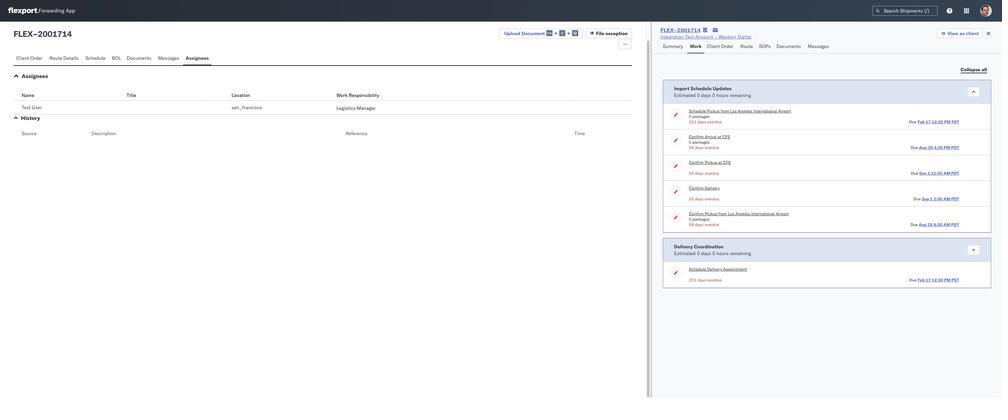 Task type: vqa. For each thing, say whether or not it's contained in the screenshot.


Task type: describe. For each thing, give the bounding box(es) containing it.
schedule inside import schedule updates estimated 0 days 0 hours remaining
[[691, 85, 712, 92]]

aug 29 8:30 am pdt button
[[919, 222, 959, 228]]

due for first feb 17 12:30 pm pst button from the top of the page
[[909, 120, 917, 125]]

international for confirm pickup from los angeles international airport
[[751, 212, 775, 217]]

1 horizontal spatial messages button
[[805, 40, 833, 53]]

schedule delivery appointment
[[689, 267, 747, 272]]

reference
[[346, 131, 367, 137]]

work responsibility
[[337, 92, 379, 99]]

pickup for confirm pickup at cfs
[[705, 160, 717, 165]]

2 vertical spatial pm
[[944, 278, 951, 283]]

251 days overdue for second feb 17 12:30 pm pst button from the top of the page
[[689, 278, 722, 283]]

airport for confirm pickup from los angeles international airport
[[776, 212, 789, 217]]

days inside the delivery coordination estimated 0 days 0 hours remaining
[[701, 251, 711, 257]]

source
[[22, 131, 37, 137]]

sep 1 12:00 am pdt button
[[919, 171, 959, 176]]

as
[[960, 30, 965, 37]]

delivery coordination estimated 0 days 0 hours remaining
[[674, 244, 751, 257]]

work button
[[687, 40, 704, 53]]

1 251 from the top
[[689, 120, 697, 125]]

days for sep 1 12:00 am pdt button
[[695, 171, 704, 176]]

document
[[522, 30, 545, 36]]

remaining inside the delivery coordination estimated 0 days 0 hours remaining
[[730, 251, 751, 257]]

confirm delivery
[[689, 186, 720, 191]]

route details
[[50, 55, 78, 61]]

view
[[948, 30, 958, 37]]

location
[[232, 92, 250, 99]]

responsibility
[[349, 92, 379, 99]]

coordination
[[694, 244, 724, 250]]

pdt for aug 29 8:30 am pdt
[[951, 222, 959, 228]]

2 251 from the top
[[689, 278, 697, 283]]

aug 30 4:30 pm pdt button
[[919, 145, 959, 150]]

8:30
[[934, 222, 943, 228]]

title
[[127, 92, 136, 99]]

name
[[22, 92, 34, 99]]

cfs for confirm arrival at cfs 0 packages
[[723, 134, 730, 139]]

integration
[[661, 34, 684, 40]]

account
[[695, 34, 713, 40]]

days for "sep 1 2:00 am pdt" button
[[695, 197, 704, 202]]

san_francisco
[[232, 105, 262, 111]]

1 horizontal spatial documents button
[[774, 40, 805, 53]]

pm for schedule pickup from los angeles international airport 0 packages
[[944, 120, 951, 125]]

schedule button
[[83, 52, 109, 65]]

pm for confirm arrival at cfs 0 packages
[[944, 145, 950, 150]]

flex-2001714 link
[[661, 27, 701, 34]]

flex - 2001714
[[14, 29, 72, 39]]

forwarding app link
[[8, 7, 75, 14]]

exception
[[606, 30, 628, 37]]

confirm for confirm delivery
[[689, 186, 704, 191]]

estimated inside import schedule updates estimated 0 days 0 hours remaining
[[674, 92, 696, 98]]

days inside import schedule updates estimated 0 days 0 hours remaining
[[701, 92, 711, 98]]

international for schedule pickup from los angeles international airport
[[754, 109, 777, 114]]

view as client
[[948, 30, 979, 37]]

file exception
[[596, 30, 628, 37]]

55 days overdue for delivery
[[689, 197, 719, 202]]

client order for client order button to the right
[[707, 43, 733, 49]]

pickup for confirm pickup from los angeles international airport 0 packages
[[705, 212, 717, 217]]

test user
[[22, 105, 42, 111]]

confirm pickup from los angeles international airport 0 packages
[[689, 212, 789, 222]]

hours inside import schedule updates estimated 0 days 0 hours remaining
[[716, 92, 729, 98]]

0 vertical spatial messages
[[808, 43, 829, 49]]

am for 2:00
[[944, 197, 950, 202]]

import schedule updates estimated 0 days 0 hours remaining
[[674, 85, 751, 98]]

los for 58 days overdue
[[728, 212, 734, 217]]

work for work
[[690, 43, 702, 49]]

delivery for confirm delivery
[[705, 186, 720, 191]]

1 feb 17 12:30 pm pst button from the top
[[918, 120, 959, 125]]

sep for sep 1 2:00 am pdt
[[922, 197, 929, 202]]

schedule for schedule delivery appointment
[[689, 267, 706, 272]]

1 vertical spatial order
[[30, 55, 42, 61]]

251 days overdue for first feb 17 12:30 pm pst button from the top of the page
[[689, 120, 722, 125]]

schedule pickup from los angeles international airport button
[[689, 109, 791, 114]]

hours inside the delivery coordination estimated 0 days 0 hours remaining
[[716, 251, 729, 257]]

schedule pickup from los angeles international airport 0 packages
[[689, 109, 791, 119]]

55 for confirm pickup at cfs
[[689, 171, 694, 176]]

due aug 29 8:30 am pdt
[[910, 222, 959, 228]]

due for the aug 29 8:30 am pdt button
[[910, 222, 918, 228]]

1 for 2:00
[[930, 197, 933, 202]]

upload document
[[504, 30, 545, 36]]

0 horizontal spatial 2001714
[[38, 29, 72, 39]]

confirm pickup at cfs
[[689, 160, 731, 165]]

logistics
[[337, 105, 356, 111]]

sops button
[[756, 40, 774, 53]]

sops
[[759, 43, 771, 49]]

56
[[689, 145, 694, 150]]

overdue for second feb 17 12:30 pm pst button from the top of the page
[[707, 278, 722, 283]]

description
[[91, 131, 116, 137]]

58
[[689, 222, 694, 228]]

collapse all
[[961, 67, 987, 73]]

route for route
[[740, 43, 753, 49]]

days for second feb 17 12:30 pm pst button from the top of the page
[[698, 278, 706, 283]]

angeles for 58 days overdue
[[736, 212, 750, 217]]

due sep 1 12:00 am pdt
[[911, 171, 959, 176]]

confirm arrival at cfs button
[[689, 134, 730, 140]]

packages inside confirm arrival at cfs 0 packages
[[693, 140, 710, 145]]

route details button
[[47, 52, 83, 65]]

remaining inside import schedule updates estimated 0 days 0 hours remaining
[[730, 92, 751, 98]]

1 due feb 17 12:30 pm pst from the top
[[909, 120, 959, 125]]

0 vertical spatial assignees button
[[183, 52, 212, 65]]

0 horizontal spatial test
[[22, 105, 31, 111]]

upload
[[504, 30, 520, 36]]

view as client button
[[937, 28, 983, 39]]

appointment
[[723, 267, 747, 272]]

digital
[[738, 34, 752, 40]]

integration test account - western digital
[[661, 34, 752, 40]]

2:00
[[934, 197, 943, 202]]

0 vertical spatial documents
[[777, 43, 801, 49]]

pst for first feb 17 12:30 pm pst button from the top of the page
[[952, 120, 959, 125]]

history button
[[21, 115, 40, 122]]

bol button
[[109, 52, 124, 65]]

1 horizontal spatial 2001714
[[677, 27, 701, 34]]

confirm pickup from los angeles international airport button
[[689, 212, 789, 217]]

all
[[982, 67, 987, 73]]

0 horizontal spatial client
[[16, 55, 29, 61]]

bol
[[112, 55, 121, 61]]

1 for 12:00
[[928, 171, 930, 176]]

flex
[[14, 29, 33, 39]]

manager
[[357, 105, 376, 111]]

summary
[[663, 43, 683, 49]]

2 due feb 17 12:30 pm pst from the top
[[909, 278, 959, 283]]

1 vertical spatial assignees button
[[22, 73, 48, 80]]

pst for second feb 17 12:30 pm pst button from the top of the page
[[952, 278, 959, 283]]

days for first feb 17 12:30 pm pst button from the top of the page
[[698, 120, 706, 125]]

55 days overdue for pickup
[[689, 171, 719, 176]]

1 horizontal spatial order
[[721, 43, 733, 49]]

confirm arrival at cfs 0 packages
[[689, 134, 730, 145]]

1 horizontal spatial client order button
[[704, 40, 738, 53]]

at for pickup
[[718, 160, 722, 165]]

time
[[575, 131, 585, 137]]

user
[[32, 105, 42, 111]]

client
[[966, 30, 979, 37]]

flexport. image
[[8, 7, 39, 14]]

due aug 30 4:30 pm pdt
[[911, 145, 959, 150]]

packages for schedule
[[693, 114, 710, 119]]

summary button
[[660, 40, 687, 53]]

overdue for the aug 29 8:30 am pdt button
[[705, 222, 719, 228]]

1 vertical spatial messages
[[158, 55, 179, 61]]

logistics manager
[[337, 105, 376, 111]]

1 horizontal spatial -
[[714, 34, 717, 40]]



Task type: locate. For each thing, give the bounding box(es) containing it.
4 pdt from the top
[[951, 222, 959, 228]]

packages up 58 days overdue
[[693, 217, 710, 222]]

confirm pickup at cfs button
[[689, 160, 731, 166]]

am right 8:30
[[944, 222, 950, 228]]

at
[[718, 134, 721, 139], [718, 160, 722, 165]]

assignees
[[186, 55, 209, 61], [22, 73, 48, 80]]

1 vertical spatial route
[[50, 55, 62, 61]]

airport inside schedule pickup from los angeles international airport 0 packages
[[778, 109, 791, 114]]

2 am from the top
[[944, 197, 950, 202]]

pickup inside confirm pickup from los angeles international airport 0 packages
[[705, 212, 717, 217]]

0 inside confirm arrival at cfs 0 packages
[[689, 140, 691, 145]]

pdt right 12:00
[[951, 171, 959, 176]]

due sep 1 2:00 am pdt
[[913, 197, 959, 202]]

1 estimated from the top
[[674, 92, 696, 98]]

delivery inside the delivery coordination estimated 0 days 0 hours remaining
[[674, 244, 693, 250]]

1 vertical spatial am
[[944, 197, 950, 202]]

1 vertical spatial feb 17 12:30 pm pst button
[[918, 278, 959, 283]]

2 12:30 from the top
[[932, 278, 943, 283]]

packages up confirm arrival at cfs button
[[693, 114, 710, 119]]

2 packages from the top
[[693, 140, 710, 145]]

route for route details
[[50, 55, 62, 61]]

at for arrival
[[718, 134, 721, 139]]

overdue down confirm delivery button
[[705, 197, 719, 202]]

feb 17 12:30 pm pst button
[[918, 120, 959, 125], [918, 278, 959, 283]]

sep for sep 1 12:00 am pdt
[[919, 171, 927, 176]]

delivery down confirm pickup at cfs button
[[705, 186, 720, 191]]

pdt right 8:30
[[951, 222, 959, 228]]

overdue down schedule delivery appointment button
[[707, 278, 722, 283]]

confirm for confirm pickup at cfs
[[689, 160, 704, 165]]

1 vertical spatial from
[[718, 212, 727, 217]]

from for 58 days overdue
[[718, 212, 727, 217]]

flex-
[[661, 27, 677, 34]]

3 am from the top
[[944, 222, 950, 228]]

0 vertical spatial route
[[740, 43, 753, 49]]

1 vertical spatial cfs
[[723, 160, 731, 165]]

overdue down confirm pickup at cfs button
[[705, 171, 719, 176]]

am for 8:30
[[944, 222, 950, 228]]

hours down coordination
[[716, 251, 729, 257]]

work up logistics on the left of page
[[337, 92, 348, 99]]

collapse
[[961, 67, 980, 73]]

- left western
[[714, 34, 717, 40]]

Search Shipments (/) text field
[[872, 6, 938, 16]]

pdt right '4:30'
[[951, 145, 959, 150]]

1 vertical spatial client
[[16, 55, 29, 61]]

2 vertical spatial delivery
[[707, 267, 722, 272]]

1 vertical spatial pm
[[944, 145, 950, 150]]

0 vertical spatial client
[[707, 43, 720, 49]]

55 days overdue down confirm delivery button
[[689, 197, 719, 202]]

aug for aug 29 8:30 am pdt
[[919, 222, 927, 228]]

2 pst from the top
[[952, 278, 959, 283]]

overdue
[[707, 120, 722, 125], [705, 145, 719, 150], [705, 171, 719, 176], [705, 197, 719, 202], [705, 222, 719, 228], [707, 278, 722, 283]]

from down updates
[[721, 109, 729, 114]]

delivery down the delivery coordination estimated 0 days 0 hours remaining
[[707, 267, 722, 272]]

remaining up appointment
[[730, 251, 751, 257]]

0 inside schedule pickup from los angeles international airport 0 packages
[[689, 114, 691, 119]]

0 horizontal spatial -
[[33, 29, 38, 39]]

1 vertical spatial sep
[[922, 197, 929, 202]]

aug left 29
[[919, 222, 927, 228]]

packages for confirm
[[693, 217, 710, 222]]

route button
[[738, 40, 756, 53]]

packages up 56 days overdue
[[693, 140, 710, 145]]

client order down western
[[707, 43, 733, 49]]

estimated down import
[[674, 92, 696, 98]]

0 vertical spatial due feb 17 12:30 pm pst
[[909, 120, 959, 125]]

at right arrival
[[718, 134, 721, 139]]

overdue for "sep 1 2:00 am pdt" button
[[705, 197, 719, 202]]

0 horizontal spatial client order button
[[14, 52, 47, 65]]

55 for confirm delivery
[[689, 197, 694, 202]]

client order
[[707, 43, 733, 49], [16, 55, 42, 61]]

days for the aug 29 8:30 am pdt button
[[695, 222, 704, 228]]

los for 251 days overdue
[[730, 109, 737, 114]]

1 vertical spatial 1
[[930, 197, 933, 202]]

1 vertical spatial aug
[[919, 222, 927, 228]]

12:30 for second feb 17 12:30 pm pst button from the top of the page
[[932, 278, 943, 283]]

0 vertical spatial 55
[[689, 171, 694, 176]]

days for aug 30 4:30 pm pdt button at the right of the page
[[695, 145, 704, 150]]

1 am from the top
[[944, 171, 950, 176]]

1 12:30 from the top
[[932, 120, 943, 125]]

from inside confirm pickup from los angeles international airport 0 packages
[[718, 212, 727, 217]]

0 vertical spatial feb 17 12:30 pm pst button
[[918, 120, 959, 125]]

client order button down western
[[704, 40, 738, 53]]

1 vertical spatial test
[[22, 105, 31, 111]]

2 55 days overdue from the top
[[689, 197, 719, 202]]

0 vertical spatial 55 days overdue
[[689, 171, 719, 176]]

1 vertical spatial client order
[[16, 55, 42, 61]]

schedule inside schedule pickup from los angeles international airport 0 packages
[[689, 109, 706, 114]]

0 vertical spatial sep
[[919, 171, 927, 176]]

1 vertical spatial delivery
[[674, 244, 693, 250]]

forwarding app
[[39, 8, 75, 14]]

0 horizontal spatial route
[[50, 55, 62, 61]]

sep left 12:00
[[919, 171, 927, 176]]

file
[[596, 30, 604, 37]]

1 vertical spatial 251 days overdue
[[689, 278, 722, 283]]

pickup inside button
[[705, 160, 717, 165]]

29
[[928, 222, 933, 228]]

1 55 days overdue from the top
[[689, 171, 719, 176]]

work
[[690, 43, 702, 49], [337, 92, 348, 99]]

cfs down confirm arrival at cfs 0 packages
[[723, 160, 731, 165]]

1 vertical spatial pst
[[952, 278, 959, 283]]

0 vertical spatial 251 days overdue
[[689, 120, 722, 125]]

1 horizontal spatial client order
[[707, 43, 733, 49]]

client order down flex
[[16, 55, 42, 61]]

0 horizontal spatial messages button
[[155, 52, 183, 65]]

cfs for confirm pickup at cfs
[[723, 160, 731, 165]]

0 vertical spatial hours
[[716, 92, 729, 98]]

2 vertical spatial packages
[[693, 217, 710, 222]]

1 pst from the top
[[952, 120, 959, 125]]

1 vertical spatial 251
[[689, 278, 697, 283]]

2 55 from the top
[[689, 197, 694, 202]]

1 remaining from the top
[[730, 92, 751, 98]]

estimated
[[674, 92, 696, 98], [674, 251, 696, 257]]

delivery
[[705, 186, 720, 191], [674, 244, 693, 250], [707, 267, 722, 272]]

1 vertical spatial packages
[[693, 140, 710, 145]]

1 17 from the top
[[926, 120, 931, 125]]

1 pdt from the top
[[951, 145, 959, 150]]

58 days overdue
[[689, 222, 719, 228]]

0 vertical spatial client order
[[707, 43, 733, 49]]

hours
[[716, 92, 729, 98], [716, 251, 729, 257]]

0 vertical spatial packages
[[693, 114, 710, 119]]

1 vertical spatial 55 days overdue
[[689, 197, 719, 202]]

feb for first feb 17 12:30 pm pst button from the top of the page
[[918, 120, 925, 125]]

app
[[66, 8, 75, 14]]

0 horizontal spatial documents button
[[124, 52, 155, 65]]

airport inside confirm pickup from los angeles international airport 0 packages
[[776, 212, 789, 217]]

0 horizontal spatial order
[[30, 55, 42, 61]]

updates
[[713, 85, 732, 92]]

- down forwarding app link
[[33, 29, 38, 39]]

3 pdt from the top
[[951, 197, 959, 202]]

pickup inside schedule pickup from los angeles international airport 0 packages
[[707, 109, 720, 114]]

12:30 for first feb 17 12:30 pm pst button from the top of the page
[[932, 120, 943, 125]]

1 vertical spatial assignees
[[22, 73, 48, 80]]

at inside confirm arrival at cfs 0 packages
[[718, 134, 721, 139]]

overdue for first feb 17 12:30 pm pst button from the top of the page
[[707, 120, 722, 125]]

packages inside schedule pickup from los angeles international airport 0 packages
[[693, 114, 710, 119]]

12:00
[[931, 171, 943, 176]]

4 confirm from the top
[[689, 212, 704, 217]]

messages button
[[805, 40, 833, 53], [155, 52, 183, 65]]

overdue for aug 30 4:30 pm pdt button at the right of the page
[[705, 145, 719, 150]]

documents button right bol
[[124, 52, 155, 65]]

remaining
[[730, 92, 751, 98], [730, 251, 751, 257]]

hours down updates
[[716, 92, 729, 98]]

1 horizontal spatial messages
[[808, 43, 829, 49]]

angeles inside confirm pickup from los angeles international airport 0 packages
[[736, 212, 750, 217]]

forwarding
[[39, 8, 64, 14]]

days
[[701, 92, 711, 98], [698, 120, 706, 125], [695, 145, 704, 150], [695, 171, 704, 176], [695, 197, 704, 202], [695, 222, 704, 228], [701, 251, 711, 257], [698, 278, 706, 283]]

2 17 from the top
[[926, 278, 931, 283]]

2 vertical spatial pickup
[[705, 212, 717, 217]]

1 vertical spatial 12:30
[[932, 278, 943, 283]]

1 horizontal spatial assignees
[[186, 55, 209, 61]]

delivery for schedule delivery appointment
[[707, 267, 722, 272]]

1 vertical spatial 55
[[689, 197, 694, 202]]

work down account
[[690, 43, 702, 49]]

2 feb from the top
[[918, 278, 925, 283]]

at down 56 days overdue
[[718, 160, 722, 165]]

0 vertical spatial from
[[721, 109, 729, 114]]

1 horizontal spatial route
[[740, 43, 753, 49]]

remaining up schedule pickup from los angeles international airport button
[[730, 92, 751, 98]]

test left the user at the top
[[22, 105, 31, 111]]

aug left 30
[[919, 145, 927, 150]]

2 feb 17 12:30 pm pst button from the top
[[918, 278, 959, 283]]

flex-2001714
[[661, 27, 701, 34]]

route left details
[[50, 55, 62, 61]]

work inside button
[[690, 43, 702, 49]]

overdue right 58
[[705, 222, 719, 228]]

1 vertical spatial work
[[337, 92, 348, 99]]

client
[[707, 43, 720, 49], [16, 55, 29, 61]]

estimated inside the delivery coordination estimated 0 days 0 hours remaining
[[674, 251, 696, 257]]

251 days overdue up confirm arrival at cfs button
[[689, 120, 722, 125]]

pdt for sep 1 12:00 am pdt
[[951, 171, 959, 176]]

1 hours from the top
[[716, 92, 729, 98]]

17 for second feb 17 12:30 pm pst button from the top of the page
[[926, 278, 931, 283]]

documents
[[777, 43, 801, 49], [127, 55, 151, 61]]

0 vertical spatial 12:30
[[932, 120, 943, 125]]

client order button
[[704, 40, 738, 53], [14, 52, 47, 65]]

0 vertical spatial 1
[[928, 171, 930, 176]]

confirm down confirm pickup at cfs button
[[689, 186, 704, 191]]

confirm up 56
[[689, 134, 704, 139]]

0 vertical spatial order
[[721, 43, 733, 49]]

import
[[674, 85, 689, 92]]

am right '2:00'
[[944, 197, 950, 202]]

overdue down confirm arrival at cfs 0 packages
[[705, 145, 719, 150]]

0 horizontal spatial assignees
[[22, 73, 48, 80]]

route inside route button
[[740, 43, 753, 49]]

order down "flex - 2001714"
[[30, 55, 42, 61]]

3 confirm from the top
[[689, 186, 704, 191]]

2 estimated from the top
[[674, 251, 696, 257]]

1 vertical spatial documents
[[127, 55, 151, 61]]

schedule down import schedule updates estimated 0 days 0 hours remaining
[[689, 109, 706, 114]]

packages inside confirm pickup from los angeles international airport 0 packages
[[693, 217, 710, 222]]

documents right bol button
[[127, 55, 151, 61]]

1 vertical spatial los
[[728, 212, 734, 217]]

1 left 12:00
[[928, 171, 930, 176]]

0 horizontal spatial client order
[[16, 55, 42, 61]]

feb for second feb 17 12:30 pm pst button from the top of the page
[[918, 278, 925, 283]]

route down digital
[[740, 43, 753, 49]]

sep
[[919, 171, 927, 176], [922, 197, 929, 202]]

pickup down import schedule updates estimated 0 days 0 hours remaining
[[707, 109, 720, 114]]

2 confirm from the top
[[689, 160, 704, 165]]

3 packages from the top
[[693, 217, 710, 222]]

documents right sops button
[[777, 43, 801, 49]]

schedule for schedule
[[85, 55, 105, 61]]

los inside confirm pickup from los angeles international airport 0 packages
[[728, 212, 734, 217]]

airport for schedule pickup from los angeles international airport
[[778, 109, 791, 114]]

0 vertical spatial pm
[[944, 120, 951, 125]]

0 vertical spatial test
[[685, 34, 694, 40]]

due for sep 1 12:00 am pdt button
[[911, 171, 918, 176]]

pickup down 56 days overdue
[[705, 160, 717, 165]]

order
[[721, 43, 733, 49], [30, 55, 42, 61]]

confirm down 56
[[689, 160, 704, 165]]

2001714 up account
[[677, 27, 701, 34]]

international inside confirm pickup from los angeles international airport 0 packages
[[751, 212, 775, 217]]

assignees button
[[183, 52, 212, 65], [22, 73, 48, 80]]

due for aug 30 4:30 pm pdt button at the right of the page
[[911, 145, 918, 150]]

am for 12:00
[[944, 171, 950, 176]]

0 vertical spatial work
[[690, 43, 702, 49]]

251 down schedule delivery appointment button
[[689, 278, 697, 283]]

0 vertical spatial airport
[[778, 109, 791, 114]]

0 vertical spatial 17
[[926, 120, 931, 125]]

order down western
[[721, 43, 733, 49]]

251
[[689, 120, 697, 125], [689, 278, 697, 283]]

test down flex-2001714
[[685, 34, 694, 40]]

1 251 days overdue from the top
[[689, 120, 722, 125]]

0 vertical spatial estimated
[[674, 92, 696, 98]]

56 days overdue
[[689, 145, 719, 150]]

schedule
[[85, 55, 105, 61], [691, 85, 712, 92], [689, 109, 706, 114], [689, 267, 706, 272]]

30
[[928, 145, 933, 150]]

2 vertical spatial am
[[944, 222, 950, 228]]

cfs inside button
[[723, 160, 731, 165]]

from
[[721, 109, 729, 114], [718, 212, 727, 217]]

overdue for sep 1 12:00 am pdt button
[[705, 171, 719, 176]]

client down flex
[[16, 55, 29, 61]]

0 horizontal spatial messages
[[158, 55, 179, 61]]

1 vertical spatial angeles
[[736, 212, 750, 217]]

confirm up 58
[[689, 212, 704, 217]]

pm
[[944, 120, 951, 125], [944, 145, 950, 150], [944, 278, 951, 283]]

1 vertical spatial due feb 17 12:30 pm pst
[[909, 278, 959, 283]]

documents button right sops
[[774, 40, 805, 53]]

delivery down 58
[[674, 244, 693, 250]]

from up 58 days overdue
[[718, 212, 727, 217]]

0 vertical spatial assignees
[[186, 55, 209, 61]]

1 vertical spatial remaining
[[730, 251, 751, 257]]

los inside schedule pickup from los angeles international airport 0 packages
[[730, 109, 737, 114]]

schedule down the delivery coordination estimated 0 days 0 hours remaining
[[689, 267, 706, 272]]

1 feb from the top
[[918, 120, 925, 125]]

0 vertical spatial los
[[730, 109, 737, 114]]

55 down confirm delivery button
[[689, 197, 694, 202]]

schedule left bol
[[85, 55, 105, 61]]

0 vertical spatial remaining
[[730, 92, 751, 98]]

schedule right import
[[691, 85, 712, 92]]

history
[[21, 115, 40, 122]]

western
[[719, 34, 736, 40]]

los
[[730, 109, 737, 114], [728, 212, 734, 217]]

client order button down flex
[[14, 52, 47, 65]]

international inside schedule pickup from los angeles international airport 0 packages
[[754, 109, 777, 114]]

confirm inside confirm arrival at cfs 0 packages
[[689, 134, 704, 139]]

sep left '2:00'
[[922, 197, 929, 202]]

confirm for confirm arrival at cfs 0 packages
[[689, 134, 704, 139]]

cfs inside confirm arrival at cfs 0 packages
[[723, 134, 730, 139]]

2 remaining from the top
[[730, 251, 751, 257]]

overdue up arrival
[[707, 120, 722, 125]]

schedule inside button
[[689, 267, 706, 272]]

1 vertical spatial feb
[[918, 278, 925, 283]]

client down integration test account - western digital link
[[707, 43, 720, 49]]

route inside the route details button
[[50, 55, 62, 61]]

1 packages from the top
[[693, 114, 710, 119]]

1 left '2:00'
[[930, 197, 933, 202]]

2 hours from the top
[[716, 251, 729, 257]]

1 horizontal spatial assignees button
[[183, 52, 212, 65]]

1 horizontal spatial test
[[685, 34, 694, 40]]

55 days overdue down confirm pickup at cfs button
[[689, 171, 719, 176]]

0 horizontal spatial work
[[337, 92, 348, 99]]

0 vertical spatial cfs
[[723, 134, 730, 139]]

estimated down coordination
[[674, 251, 696, 257]]

1 confirm from the top
[[689, 134, 704, 139]]

angeles inside schedule pickup from los angeles international airport 0 packages
[[738, 109, 753, 114]]

collapse all button
[[957, 65, 991, 75]]

55
[[689, 171, 694, 176], [689, 197, 694, 202]]

schedule for schedule pickup from los angeles international airport 0 packages
[[689, 109, 706, 114]]

work for work responsibility
[[337, 92, 348, 99]]

from inside schedule pickup from los angeles international airport 0 packages
[[721, 109, 729, 114]]

documents button
[[774, 40, 805, 53], [124, 52, 155, 65]]

route
[[740, 43, 753, 49], [50, 55, 62, 61]]

pdt for sep 1 2:00 am pdt
[[951, 197, 959, 202]]

sep 1 2:00 am pdt button
[[922, 197, 959, 202]]

2 251 days overdue from the top
[[689, 278, 722, 283]]

4:30
[[934, 145, 943, 150]]

0 vertical spatial aug
[[919, 145, 927, 150]]

1 horizontal spatial client
[[707, 43, 720, 49]]

details
[[63, 55, 78, 61]]

cfs right arrival
[[723, 134, 730, 139]]

integration test account - western digital link
[[661, 34, 752, 40]]

1 vertical spatial at
[[718, 160, 722, 165]]

0 vertical spatial pst
[[952, 120, 959, 125]]

confirm inside confirm pickup from los angeles international airport 0 packages
[[689, 212, 704, 217]]

17 for first feb 17 12:30 pm pst button from the top of the page
[[926, 120, 931, 125]]

aug for aug 30 4:30 pm pdt
[[919, 145, 927, 150]]

0 inside confirm pickup from los angeles international airport 0 packages
[[689, 217, 691, 222]]

cfs
[[723, 134, 730, 139], [723, 160, 731, 165]]

1 horizontal spatial work
[[690, 43, 702, 49]]

angeles for 251 days overdue
[[738, 109, 753, 114]]

251 days overdue down schedule delivery appointment button
[[689, 278, 722, 283]]

at inside button
[[718, 160, 722, 165]]

confirm delivery button
[[689, 186, 720, 191]]

2001714 down forwarding app
[[38, 29, 72, 39]]

pdt right '2:00'
[[951, 197, 959, 202]]

arrival
[[705, 134, 717, 139]]

0 vertical spatial at
[[718, 134, 721, 139]]

pickup up 58 days overdue
[[705, 212, 717, 217]]

schedule delivery appointment button
[[689, 267, 747, 273]]

am right 12:00
[[944, 171, 950, 176]]

upload document button
[[499, 28, 583, 39]]

0 vertical spatial 251
[[689, 120, 697, 125]]

confirm
[[689, 134, 704, 139], [689, 160, 704, 165], [689, 186, 704, 191], [689, 212, 704, 217]]

0 vertical spatial feb
[[918, 120, 925, 125]]

client order for left client order button
[[16, 55, 42, 61]]

due for second feb 17 12:30 pm pst button from the top of the page
[[909, 278, 917, 283]]

pickup for schedule pickup from los angeles international airport 0 packages
[[707, 109, 720, 114]]

0 vertical spatial pickup
[[707, 109, 720, 114]]

1 55 from the top
[[689, 171, 694, 176]]

from for 251 days overdue
[[721, 109, 729, 114]]

pickup
[[707, 109, 720, 114], [705, 160, 717, 165], [705, 212, 717, 217]]

pdt for aug 30 4:30 pm pdt
[[951, 145, 959, 150]]

2 pdt from the top
[[951, 171, 959, 176]]

-
[[33, 29, 38, 39], [714, 34, 717, 40]]

251 up confirm arrival at cfs button
[[689, 120, 697, 125]]

1 vertical spatial pickup
[[705, 160, 717, 165]]

due for "sep 1 2:00 am pdt" button
[[913, 197, 921, 202]]

schedule inside "button"
[[85, 55, 105, 61]]

1 vertical spatial estimated
[[674, 251, 696, 257]]

0 vertical spatial delivery
[[705, 186, 720, 191]]

1
[[928, 171, 930, 176], [930, 197, 933, 202]]

international
[[754, 109, 777, 114], [751, 212, 775, 217]]

1 vertical spatial hours
[[716, 251, 729, 257]]

confirm for confirm pickup from los angeles international airport 0 packages
[[689, 212, 704, 217]]

55 up confirm delivery
[[689, 171, 694, 176]]

1 horizontal spatial documents
[[777, 43, 801, 49]]

0 vertical spatial angeles
[[738, 109, 753, 114]]



